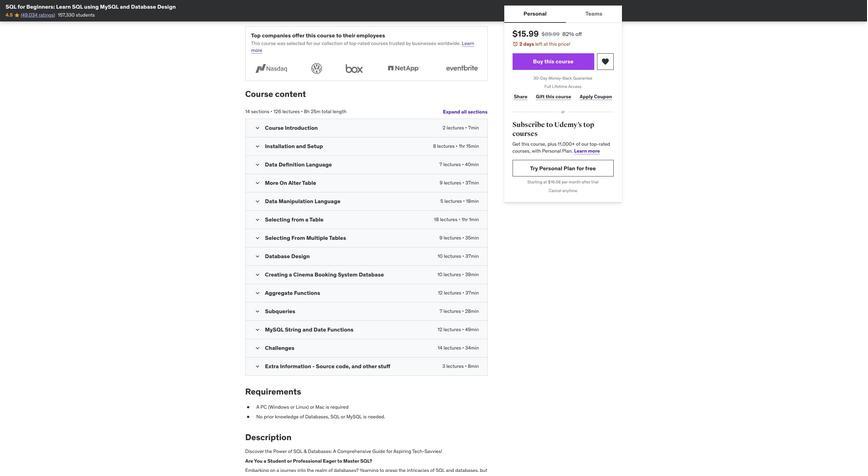 Task type: vqa. For each thing, say whether or not it's contained in the screenshot.


Task type: locate. For each thing, give the bounding box(es) containing it.
on
[[280, 180, 287, 186]]

• for data definition language
[[462, 162, 464, 168]]

a inside discover the power of sql & databases: a comprehensive guide for aspiring tech-savvies! are you a student or professional eager to master sql?
[[264, 458, 267, 464]]

course up back
[[556, 58, 574, 65]]

8 small image from the top
[[254, 364, 261, 370]]

9 down 18 lectures • 1hr 1min
[[440, 235, 443, 241]]

lectures down 12 lectures • 49min
[[444, 345, 462, 351]]

learn
[[56, 3, 71, 10], [462, 40, 475, 46], [575, 148, 588, 154]]

guide
[[373, 449, 386, 455]]

a left pc
[[257, 404, 260, 411]]

gift this course
[[536, 93, 572, 100]]

alter
[[289, 180, 301, 186]]

course down lifetime on the top right of the page
[[556, 93, 572, 100]]

course up collection
[[317, 32, 335, 39]]

0 vertical spatial 14
[[245, 109, 250, 115]]

9 for more on alter table
[[440, 180, 443, 186]]

1hr left 15min at the top
[[459, 143, 465, 149]]

0 horizontal spatial learn more
[[251, 40, 475, 53]]

small image for data definition language
[[254, 162, 261, 168]]

course inside buy this course button
[[556, 58, 574, 65]]

1 vertical spatial a
[[333, 449, 336, 455]]

• left 18min
[[464, 198, 465, 204]]

18
[[434, 217, 439, 223]]

functions
[[294, 290, 321, 297], [328, 326, 354, 333]]

lectures for subqueries
[[444, 308, 461, 315]]

9 lectures • 37min
[[440, 180, 479, 186]]

xsmall image for a
[[245, 404, 251, 411]]

14 left 126
[[245, 109, 250, 115]]

at right left
[[544, 41, 548, 47]]

or right student
[[287, 458, 292, 464]]

1 horizontal spatial a
[[333, 449, 336, 455]]

6 small image from the top
[[254, 345, 261, 352]]

1 vertical spatial data
[[265, 198, 278, 205]]

top- down the their
[[349, 40, 359, 46]]

1 selecting from the top
[[265, 216, 291, 223]]

1 vertical spatial learn more link
[[575, 148, 601, 154]]

• for mysql string and date functions
[[463, 327, 464, 333]]

10 lectures • 37min
[[438, 253, 479, 260]]

lectures down expand
[[447, 125, 465, 131]]

0 vertical spatial more
[[251, 47, 263, 53]]

this inside button
[[545, 58, 555, 65]]

1 data from the top
[[265, 161, 278, 168]]

1 horizontal spatial sections
[[468, 109, 488, 115]]

3 small image from the top
[[254, 272, 261, 279]]

lectures right the 3
[[447, 364, 464, 370]]

1 xsmall image from the top
[[245, 404, 251, 411]]

1 horizontal spatial courses
[[513, 129, 538, 138]]

xsmall image left pc
[[245, 404, 251, 411]]

2 small image from the top
[[254, 162, 261, 168]]

1 horizontal spatial database
[[265, 253, 290, 260]]

0 vertical spatial 12
[[438, 290, 443, 296]]

1 horizontal spatial learn more
[[575, 148, 601, 154]]

0 horizontal spatial a
[[257, 404, 260, 411]]

plan.
[[563, 148, 573, 154]]

1 vertical spatial selecting
[[265, 235, 291, 242]]

language down setup
[[306, 161, 332, 168]]

1 horizontal spatial 2
[[520, 41, 523, 47]]

their
[[343, 32, 356, 39]]

personal
[[524, 10, 547, 17], [543, 148, 562, 154], [540, 165, 563, 172]]

aggregate functions
[[265, 290, 321, 297]]

lectures for installation and setup
[[438, 143, 455, 149]]

1 vertical spatial rated
[[599, 141, 611, 147]]

for
[[18, 3, 25, 10], [307, 40, 313, 46], [577, 165, 585, 172], [387, 449, 393, 455]]

1 horizontal spatial rated
[[599, 141, 611, 147]]

of right power
[[288, 449, 292, 455]]

beginners:
[[26, 3, 55, 10]]

1 horizontal spatial top-
[[590, 141, 599, 147]]

1 vertical spatial database
[[265, 253, 290, 260]]

9 lectures • 35min
[[440, 235, 479, 241]]

learn more link
[[251, 40, 475, 53], [575, 148, 601, 154]]

buy this course button
[[513, 53, 595, 70]]

design
[[157, 3, 176, 10], [292, 253, 310, 260]]

sections inside dropdown button
[[468, 109, 488, 115]]

37min for database design
[[466, 253, 479, 260]]

12 up the 14 lectures • 34min
[[438, 327, 443, 333]]

2 horizontal spatial mysql
[[347, 414, 362, 420]]

1 vertical spatial 2
[[443, 125, 446, 131]]

this inside the get this course, plus 11,000+ of our top-rated courses, with personal plan.
[[522, 141, 530, 147]]

0 vertical spatial learn
[[56, 3, 71, 10]]

157,330 students
[[58, 12, 95, 18]]

a
[[257, 404, 260, 411], [333, 449, 336, 455]]

0 vertical spatial at
[[544, 41, 548, 47]]

1 horizontal spatial 14
[[438, 345, 443, 351]]

lectures for challenges
[[444, 345, 462, 351]]

is right mac
[[326, 404, 330, 411]]

comprehensive
[[338, 449, 372, 455]]

14 for 14 sections • 126 lectures • 8h 25m total length
[[245, 109, 250, 115]]

expand all sections
[[443, 109, 488, 115]]

is left the needed.
[[363, 414, 367, 420]]

2 horizontal spatial a
[[306, 216, 309, 223]]

sections left 126
[[251, 109, 270, 115]]

1 vertical spatial learn more
[[575, 148, 601, 154]]

learn more link down employees
[[251, 40, 475, 53]]

0 vertical spatial design
[[157, 3, 176, 10]]

1 horizontal spatial learn more link
[[575, 148, 601, 154]]

0 vertical spatial functions
[[294, 290, 321, 297]]

2 selecting from the top
[[265, 235, 291, 242]]

0 vertical spatial rated
[[359, 40, 370, 46]]

2 small image from the top
[[254, 253, 261, 260]]

lectures for selecting from a table
[[440, 217, 458, 223]]

table right alter
[[302, 180, 316, 186]]

12 down 10 lectures • 39min
[[438, 290, 443, 296]]

learn up 157,330
[[56, 3, 71, 10]]

personal up $15.99
[[524, 10, 547, 17]]

lectures for extra information - source code, and other stuff
[[447, 364, 464, 370]]

3 small image from the top
[[254, 180, 261, 187]]

0 horizontal spatial sections
[[251, 109, 270, 115]]

2 horizontal spatial learn
[[575, 148, 588, 154]]

xsmall image left no
[[245, 414, 251, 421]]

0 vertical spatial database
[[131, 3, 156, 10]]

manipulation
[[279, 198, 314, 205]]

courses inside subscribe to udemy's top courses
[[513, 129, 538, 138]]

table up multiple in the left of the page
[[310, 216, 324, 223]]

1 small image from the top
[[254, 125, 261, 132]]

learn inside 'link'
[[462, 40, 475, 46]]

lectures up 12 lectures • 49min
[[444, 308, 461, 315]]

lectures down 18 lectures • 1hr 1min
[[444, 235, 462, 241]]

0 vertical spatial xsmall image
[[245, 404, 251, 411]]

eventbrite image
[[442, 62, 482, 75]]

lectures for aggregate functions
[[444, 290, 462, 296]]

back
[[563, 75, 573, 81]]

for right guide
[[387, 449, 393, 455]]

mysql
[[100, 3, 119, 10], [265, 326, 284, 333], [347, 414, 362, 420]]

• left 34min
[[463, 345, 465, 351]]

to inside discover the power of sql & databases: a comprehensive guide for aspiring tech-savvies! are you a student or professional eager to master sql?
[[338, 458, 343, 464]]

7 small image from the top
[[254, 290, 261, 297]]

our down top companies offer this course to their employees
[[314, 40, 321, 46]]

after
[[582, 180, 591, 185]]

at left '$16.58'
[[544, 180, 548, 185]]

using
[[84, 3, 99, 10]]

• left 15min at the top
[[456, 143, 458, 149]]

language
[[306, 161, 332, 168], [315, 198, 341, 205]]

share
[[514, 93, 528, 100]]

this down $89.99
[[550, 41, 558, 47]]

of
[[344, 40, 348, 46], [577, 141, 581, 147], [300, 414, 304, 420], [288, 449, 292, 455]]

1 vertical spatial more
[[589, 148, 601, 154]]

learn more link up free
[[575, 148, 601, 154]]

sections right all
[[468, 109, 488, 115]]

37min up 28min
[[466, 290, 479, 296]]

0 vertical spatial learn more link
[[251, 40, 475, 53]]

discover the power of sql & databases: a comprehensive guide for aspiring tech-savvies! are you a student or professional eager to master sql?
[[245, 449, 443, 464]]

string
[[285, 326, 302, 333]]

1 vertical spatial 9
[[440, 235, 443, 241]]

personal inside try personal plan for free link
[[540, 165, 563, 172]]

was
[[277, 40, 286, 46]]

2 37min from the top
[[466, 253, 479, 260]]

0 vertical spatial course
[[245, 89, 273, 100]]

more
[[265, 180, 279, 186]]

0 horizontal spatial 2
[[443, 125, 446, 131]]

1 small image from the top
[[254, 143, 261, 150]]

selecting left from on the left of the page
[[265, 235, 291, 242]]

0 horizontal spatial mysql
[[100, 3, 119, 10]]

4 small image from the top
[[254, 198, 261, 205]]

top
[[584, 121, 595, 129]]

a inside discover the power of sql & databases: a comprehensive guide for aspiring tech-savvies! are you a student or professional eager to master sql?
[[333, 449, 336, 455]]

1 vertical spatial our
[[582, 141, 589, 147]]

•
[[271, 109, 273, 115], [301, 109, 303, 115], [466, 125, 468, 131], [456, 143, 458, 149], [462, 162, 464, 168], [463, 180, 465, 186], [464, 198, 465, 204], [459, 217, 461, 223], [463, 235, 465, 241], [463, 253, 465, 260], [463, 272, 464, 278], [463, 290, 465, 296], [463, 308, 464, 315], [463, 327, 464, 333], [463, 345, 465, 351], [465, 364, 467, 370]]

of right 11,000+
[[577, 141, 581, 147]]

0 vertical spatial data
[[265, 161, 278, 168]]

1 vertical spatial mysql
[[265, 326, 284, 333]]

and left setup
[[296, 143, 306, 150]]

students
[[76, 12, 95, 18]]

8min
[[468, 364, 479, 370]]

learn for subscribe to udemy's top courses
[[575, 148, 588, 154]]

0 vertical spatial learn more
[[251, 40, 475, 53]]

5 small image from the top
[[254, 327, 261, 334]]

sql left & in the bottom of the page
[[294, 449, 303, 455]]

7 down 8 lectures • 1hr 15min
[[440, 162, 443, 168]]

sql up the 157,330 students
[[72, 3, 83, 10]]

1hr left 1min
[[462, 217, 468, 223]]

top
[[251, 32, 261, 39]]

-
[[313, 363, 315, 370]]

top-
[[349, 40, 359, 46], [590, 141, 599, 147]]

of inside discover the power of sql & databases: a comprehensive guide for aspiring tech-savvies! are you a student or professional eager to master sql?
[[288, 449, 292, 455]]

1 vertical spatial language
[[315, 198, 341, 205]]

selecting for selecting from a table
[[265, 216, 291, 223]]

lectures down 7 lectures • 40min
[[444, 180, 462, 186]]

2 vertical spatial 37min
[[466, 290, 479, 296]]

2 for 2 lectures • 7min
[[443, 125, 446, 131]]

18min
[[466, 198, 479, 204]]

more on alter table
[[265, 180, 316, 186]]

tab list
[[505, 6, 622, 23]]

1hr
[[459, 143, 465, 149], [462, 217, 468, 223]]

• left 40min
[[462, 162, 464, 168]]

more down this
[[251, 47, 263, 53]]

1 horizontal spatial is
[[363, 414, 367, 420]]

of down the their
[[344, 40, 348, 46]]

18 lectures • 1hr 1min
[[434, 217, 479, 223]]

2 vertical spatial database
[[359, 271, 384, 278]]

and right using in the top left of the page
[[120, 3, 130, 10]]

selecting
[[265, 216, 291, 223], [265, 235, 291, 242]]

course down companies
[[262, 40, 276, 46]]

0 vertical spatial selecting
[[265, 216, 291, 223]]

booking
[[315, 271, 337, 278]]

• for subqueries
[[463, 308, 464, 315]]

4 small image from the top
[[254, 308, 261, 315]]

• left 7min on the right of page
[[466, 125, 468, 131]]

per
[[562, 180, 568, 185]]

2 vertical spatial learn
[[575, 148, 588, 154]]

1 vertical spatial personal
[[543, 148, 562, 154]]

• up 7 lectures • 28min
[[463, 290, 465, 296]]

1 vertical spatial courses
[[513, 129, 538, 138]]

2 right alarm image
[[520, 41, 523, 47]]

• up '5 lectures • 18min'
[[463, 180, 465, 186]]

9 for selecting from multiple tables
[[440, 235, 443, 241]]

2 vertical spatial to
[[338, 458, 343, 464]]

• left 8min at bottom
[[465, 364, 467, 370]]

1hr for installation and setup
[[459, 143, 465, 149]]

7min
[[469, 125, 479, 131]]

2 down expand
[[443, 125, 446, 131]]

course
[[317, 32, 335, 39], [262, 40, 276, 46], [556, 58, 574, 65], [556, 93, 572, 100]]

small image
[[254, 125, 261, 132], [254, 253, 261, 260], [254, 272, 261, 279], [254, 308, 261, 315], [254, 327, 261, 334], [254, 345, 261, 352]]

learn right plan.
[[575, 148, 588, 154]]

courses down the subscribe
[[513, 129, 538, 138]]

a right you at the bottom
[[264, 458, 267, 464]]

get this course, plus 11,000+ of our top-rated courses, with personal plan.
[[513, 141, 611, 154]]

a up eager
[[333, 449, 336, 455]]

1 horizontal spatial our
[[582, 141, 589, 147]]

more up free
[[589, 148, 601, 154]]

starting
[[528, 180, 543, 185]]

to left the their
[[337, 32, 342, 39]]

a
[[306, 216, 309, 223], [289, 271, 292, 278], [264, 458, 267, 464]]

functions right date
[[328, 326, 354, 333]]

1 vertical spatial to
[[547, 121, 554, 129]]

personal up '$16.58'
[[540, 165, 563, 172]]

sql inside discover the power of sql & databases: a comprehensive guide for aspiring tech-savvies! are you a student or professional eager to master sql?
[[294, 449, 303, 455]]

1 horizontal spatial a
[[289, 271, 292, 278]]

0 horizontal spatial is
[[326, 404, 330, 411]]

databases,
[[305, 414, 330, 420]]

1 horizontal spatial functions
[[328, 326, 354, 333]]

this right buy
[[545, 58, 555, 65]]

0 vertical spatial table
[[302, 180, 316, 186]]

6 small image from the top
[[254, 235, 261, 242]]

lectures for creating a cinema booking system database
[[444, 272, 461, 278]]

1 vertical spatial at
[[544, 180, 548, 185]]

course down 126
[[265, 124, 284, 131]]

1 vertical spatial design
[[292, 253, 310, 260]]

2 data from the top
[[265, 198, 278, 205]]

lectures right 126
[[283, 109, 300, 115]]

lectures right 18
[[440, 217, 458, 223]]

0 horizontal spatial courses
[[371, 40, 388, 46]]

37min down 40min
[[466, 180, 479, 186]]

3 37min from the top
[[466, 290, 479, 296]]

prior
[[264, 414, 274, 420]]

this up courses,
[[522, 141, 530, 147]]

2 vertical spatial mysql
[[347, 414, 362, 420]]

$89.99
[[542, 30, 560, 37]]

• for more on alter table
[[463, 180, 465, 186]]

multiple
[[307, 235, 328, 242]]

0 horizontal spatial our
[[314, 40, 321, 46]]

lectures right 8
[[438, 143, 455, 149]]

0 vertical spatial 7
[[440, 162, 443, 168]]

expand all sections button
[[443, 105, 488, 119]]

0 horizontal spatial design
[[157, 3, 176, 10]]

this right gift
[[546, 93, 555, 100]]

• left 39min
[[463, 272, 464, 278]]

course inside the gift this course link
[[556, 93, 572, 100]]

49min
[[466, 327, 479, 333]]

selecting for selecting from multiple tables
[[265, 235, 291, 242]]

• left 126
[[271, 109, 273, 115]]

0 vertical spatial 37min
[[466, 180, 479, 186]]

description
[[245, 432, 292, 443]]

1 vertical spatial xsmall image
[[245, 414, 251, 421]]

lectures up 10 lectures • 39min
[[444, 253, 462, 260]]

for up (49,034
[[18, 3, 25, 10]]

1 37min from the top
[[466, 180, 479, 186]]

courses,
[[513, 148, 531, 154]]

0 vertical spatial 10
[[438, 253, 443, 260]]

2 vertical spatial personal
[[540, 165, 563, 172]]

1 vertical spatial is
[[363, 414, 367, 420]]

10
[[438, 253, 443, 260], [438, 272, 443, 278]]

5
[[441, 198, 444, 204]]

• left 28min
[[463, 308, 464, 315]]

course for course introduction
[[265, 124, 284, 131]]

0 vertical spatial language
[[306, 161, 332, 168]]

xsmall image
[[245, 404, 251, 411], [245, 414, 251, 421]]

2 sections from the left
[[468, 109, 488, 115]]

total
[[322, 109, 332, 115]]

small image for installation and setup
[[254, 143, 261, 150]]

9 up 5
[[440, 180, 443, 186]]

apply coupon button
[[579, 90, 614, 104]]

1 vertical spatial table
[[310, 216, 324, 223]]

34min
[[466, 345, 479, 351]]

or inside discover the power of sql & databases: a comprehensive guide for aspiring tech-savvies! are you a student or professional eager to master sql?
[[287, 458, 292, 464]]

• for challenges
[[463, 345, 465, 351]]

• left 35min on the right of page
[[463, 235, 465, 241]]

1 horizontal spatial design
[[292, 253, 310, 260]]

1 horizontal spatial learn
[[462, 40, 475, 46]]

source
[[316, 363, 335, 370]]

1 vertical spatial learn
[[462, 40, 475, 46]]

0 horizontal spatial more
[[251, 47, 263, 53]]

no
[[257, 414, 263, 420]]

from
[[292, 235, 305, 242]]

2 vertical spatial a
[[264, 458, 267, 464]]

lectures down 10 lectures • 39min
[[444, 290, 462, 296]]

a right from
[[306, 216, 309, 223]]

0 vertical spatial 2
[[520, 41, 523, 47]]

lifetime
[[553, 84, 568, 89]]

lectures up the 14 lectures • 34min
[[444, 327, 461, 333]]

39min
[[466, 272, 479, 278]]

0 horizontal spatial 14
[[245, 109, 250, 115]]

1 vertical spatial top-
[[590, 141, 599, 147]]

lectures for selecting from multiple tables
[[444, 235, 462, 241]]

nasdaq image
[[251, 62, 291, 75]]

for inside discover the power of sql & databases: a comprehensive guide for aspiring tech-savvies! are you a student or professional eager to master sql?
[[387, 449, 393, 455]]

learn more down employees
[[251, 40, 475, 53]]

apply
[[580, 93, 594, 100]]

10 down the 10 lectures • 37min
[[438, 272, 443, 278]]

a left cinema
[[289, 271, 292, 278]]

2 xsmall image from the top
[[245, 414, 251, 421]]

challenges
[[265, 345, 295, 352]]

small image for selecting from a table
[[254, 217, 261, 224]]

course for course content
[[245, 89, 273, 100]]

days
[[524, 41, 535, 47]]

1 vertical spatial 10
[[438, 272, 443, 278]]

1 vertical spatial 14
[[438, 345, 443, 351]]

5 small image from the top
[[254, 217, 261, 224]]

1 vertical spatial 1hr
[[462, 217, 468, 223]]

mysql down 'required'
[[347, 414, 362, 420]]

0 vertical spatial top-
[[349, 40, 359, 46]]

8 lectures • 1hr 15min
[[434, 143, 479, 149]]

37min down 35min on the right of page
[[466, 253, 479, 260]]

requirements
[[245, 387, 301, 397]]

5 lectures • 18min
[[441, 198, 479, 204]]

to right eager
[[338, 458, 343, 464]]

data definition language
[[265, 161, 332, 168]]

language right manipulation
[[315, 198, 341, 205]]

7
[[440, 162, 443, 168], [440, 308, 443, 315]]

guarantee
[[574, 75, 593, 81]]

0 vertical spatial 9
[[440, 180, 443, 186]]

personal button
[[505, 6, 567, 22]]

small image
[[254, 143, 261, 150], [254, 162, 261, 168], [254, 180, 261, 187], [254, 198, 261, 205], [254, 217, 261, 224], [254, 235, 261, 242], [254, 290, 261, 297], [254, 364, 261, 370]]

11,000+
[[558, 141, 575, 147]]

course
[[245, 89, 273, 100], [265, 124, 284, 131]]

small image for challenges
[[254, 345, 261, 352]]

netapp image
[[384, 62, 424, 75]]

• down the 9 lectures • 35min
[[463, 253, 465, 260]]

1 sections from the left
[[251, 109, 270, 115]]

0 horizontal spatial learn more link
[[251, 40, 475, 53]]

data up more
[[265, 161, 278, 168]]



Task type: describe. For each thing, give the bounding box(es) containing it.
date
[[314, 326, 326, 333]]

sql down 'required'
[[331, 414, 340, 420]]

10 lectures • 39min
[[438, 272, 479, 278]]

volkswagen image
[[309, 62, 325, 75]]

databases:
[[308, 449, 332, 455]]

tables
[[329, 235, 346, 242]]

setup
[[307, 143, 323, 150]]

0 vertical spatial is
[[326, 404, 330, 411]]

more for top companies offer this course to their employees
[[251, 47, 263, 53]]

selected
[[287, 40, 305, 46]]

to inside subscribe to udemy's top courses
[[547, 121, 554, 129]]

• for aggregate functions
[[463, 290, 465, 296]]

for down top companies offer this course to their employees
[[307, 40, 313, 46]]

• for course introduction
[[466, 125, 468, 131]]

mysql string and date functions
[[265, 326, 354, 333]]

small image for subqueries
[[254, 308, 261, 315]]

lectures for data manipulation language
[[445, 198, 462, 204]]

you
[[254, 458, 263, 464]]

or left mac
[[310, 404, 315, 411]]

table for more on alter table
[[302, 180, 316, 186]]

12 for aggregate functions
[[438, 290, 443, 296]]

$16.58
[[549, 180, 561, 185]]

learn more link for top companies offer this course to their employees
[[251, 40, 475, 53]]

learn for top companies offer this course to their employees
[[462, 40, 475, 46]]

0 vertical spatial mysql
[[100, 3, 119, 10]]

companies
[[262, 32, 291, 39]]

small image for extra information - source code, and other stuff
[[254, 364, 261, 370]]

wishlist image
[[602, 57, 610, 66]]

personal inside the get this course, plus 11,000+ of our top-rated courses, with personal plan.
[[543, 148, 562, 154]]

database design
[[265, 253, 310, 260]]

buy this course
[[534, 58, 574, 65]]

left
[[536, 41, 543, 47]]

• for creating a cinema booking system database
[[463, 272, 464, 278]]

$15.99 $89.99 82% off
[[513, 28, 583, 39]]

this for buy
[[545, 58, 555, 65]]

alarm image
[[513, 41, 519, 47]]

language for data definition language
[[306, 161, 332, 168]]

and left other
[[352, 363, 362, 370]]

table for selecting from a table
[[310, 216, 324, 223]]

small image for aggregate functions
[[254, 290, 261, 297]]

selecting from a table
[[265, 216, 324, 223]]

126
[[274, 109, 281, 115]]

10 for creating a cinema booking system database
[[438, 272, 443, 278]]

8
[[434, 143, 436, 149]]

and left date
[[303, 326, 313, 333]]

at inside starting at $16.58 per month after trial cancel anytime
[[544, 180, 548, 185]]

• for selecting from multiple tables
[[463, 235, 465, 241]]

creating
[[265, 271, 288, 278]]

sql?
[[361, 458, 373, 464]]

extra
[[265, 363, 279, 370]]

0 vertical spatial our
[[314, 40, 321, 46]]

other
[[363, 363, 377, 370]]

small image for more on alter table
[[254, 180, 261, 187]]

1min
[[469, 217, 479, 223]]

our inside the get this course, plus 11,000+ of our top-rated courses, with personal plan.
[[582, 141, 589, 147]]

businesses
[[412, 40, 437, 46]]

gift
[[536, 93, 545, 100]]

0 horizontal spatial rated
[[359, 40, 370, 46]]

with
[[532, 148, 541, 154]]

37min for aggregate functions
[[466, 290, 479, 296]]

length
[[333, 109, 347, 115]]

introduction
[[285, 124, 318, 131]]

lectures for mysql string and date functions
[[444, 327, 461, 333]]

aggregate
[[265, 290, 293, 297]]

more for subscribe to udemy's top courses
[[589, 148, 601, 154]]

expand
[[443, 109, 461, 115]]

savvies!
[[425, 449, 443, 455]]

or up the udemy's
[[562, 109, 565, 114]]

lectures for more on alter table
[[444, 180, 462, 186]]

ratings)
[[39, 12, 55, 18]]

rated inside the get this course, plus 11,000+ of our top-rated courses, with personal plan.
[[599, 141, 611, 147]]

of down linux)
[[300, 414, 304, 420]]

top- inside the get this course, plus 11,000+ of our top-rated courses, with personal plan.
[[590, 141, 599, 147]]

data for data manipulation language
[[265, 198, 278, 205]]

personal inside personal button
[[524, 10, 547, 17]]

eager
[[323, 458, 337, 464]]

• for selecting from a table
[[459, 217, 461, 223]]

teams button
[[567, 6, 622, 22]]

• left 8h 25m
[[301, 109, 303, 115]]

12 lectures • 37min
[[438, 290, 479, 296]]

7 for data definition language
[[440, 162, 443, 168]]

box image
[[343, 62, 366, 75]]

(windows
[[268, 404, 289, 411]]

tech-
[[413, 449, 425, 455]]

• for installation and setup
[[456, 143, 458, 149]]

required
[[331, 404, 349, 411]]

12 for mysql string and date functions
[[438, 327, 443, 333]]

of inside the get this course, plus 11,000+ of our top-rated courses, with personal plan.
[[577, 141, 581, 147]]

37min for more on alter table
[[466, 180, 479, 186]]

power
[[274, 449, 287, 455]]

0 horizontal spatial database
[[131, 3, 156, 10]]

mac
[[316, 404, 325, 411]]

language for data manipulation language
[[315, 198, 341, 205]]

sql for beginners: learn sql using mysql and database design
[[6, 3, 176, 10]]

30-day money-back guarantee full lifetime access
[[534, 75, 593, 89]]

small image for selecting from multiple tables
[[254, 235, 261, 242]]

tab list containing personal
[[505, 6, 622, 23]]

4.5
[[6, 12, 13, 18]]

this for gift
[[546, 93, 555, 100]]

lectures for database design
[[444, 253, 462, 260]]

2 days left at this price!
[[520, 41, 571, 47]]

10 for database design
[[438, 253, 443, 260]]

7 lectures • 40min
[[440, 162, 479, 168]]

small image for database design
[[254, 253, 261, 260]]

small image for creating a cinema booking system database
[[254, 272, 261, 279]]

for left free
[[577, 165, 585, 172]]

stuff
[[378, 363, 391, 370]]

collection
[[322, 40, 343, 46]]

0 horizontal spatial top-
[[349, 40, 359, 46]]

14 sections • 126 lectures • 8h 25m total length
[[245, 109, 347, 115]]

month
[[569, 180, 581, 185]]

offer
[[292, 32, 305, 39]]

2 lectures • 7min
[[443, 125, 479, 131]]

2 horizontal spatial database
[[359, 271, 384, 278]]

lectures for course introduction
[[447, 125, 465, 131]]

apply coupon
[[580, 93, 613, 100]]

professional
[[293, 458, 322, 464]]

• for data manipulation language
[[464, 198, 465, 204]]

2 for 2 days left at this price!
[[520, 41, 523, 47]]

1hr for selecting from a table
[[462, 217, 468, 223]]

0 horizontal spatial learn
[[56, 3, 71, 10]]

0 vertical spatial to
[[337, 32, 342, 39]]

• for extra information - source code, and other stuff
[[465, 364, 467, 370]]

8h 25m
[[304, 109, 321, 115]]

lectures for data definition language
[[444, 162, 461, 168]]

price!
[[559, 41, 571, 47]]

xsmall image for no
[[245, 414, 251, 421]]

1 horizontal spatial mysql
[[265, 326, 284, 333]]

7 for subqueries
[[440, 308, 443, 315]]

1 vertical spatial functions
[[328, 326, 354, 333]]

small image for mysql string and date functions
[[254, 327, 261, 334]]

this for get
[[522, 141, 530, 147]]

data for data definition language
[[265, 161, 278, 168]]

small image for course introduction
[[254, 125, 261, 132]]

needed.
[[368, 414, 386, 420]]

• for database design
[[463, 253, 465, 260]]

anytime
[[563, 188, 578, 193]]

small image for data manipulation language
[[254, 198, 261, 205]]

0 vertical spatial a
[[306, 216, 309, 223]]

this right offer
[[306, 32, 316, 39]]

0 horizontal spatial functions
[[294, 290, 321, 297]]

course introduction
[[265, 124, 318, 131]]

student
[[268, 458, 286, 464]]

learn more link for subscribe to udemy's top courses
[[575, 148, 601, 154]]

are
[[245, 458, 253, 464]]

selecting from multiple tables
[[265, 235, 346, 242]]

pc
[[261, 404, 267, 411]]

try
[[531, 165, 539, 172]]

or left linux)
[[291, 404, 295, 411]]

0 vertical spatial a
[[257, 404, 260, 411]]

or down 'required'
[[341, 414, 346, 420]]

employees
[[357, 32, 386, 39]]

system
[[338, 271, 358, 278]]

get
[[513, 141, 521, 147]]

learn more for subscribe to udemy's top courses
[[575, 148, 601, 154]]

0 vertical spatial courses
[[371, 40, 388, 46]]

sql up the 4.5
[[6, 3, 16, 10]]

this course was selected for our collection of top-rated courses trusted by businesses worldwide.
[[251, 40, 461, 46]]

all
[[462, 109, 467, 115]]

14 for 14 lectures • 34min
[[438, 345, 443, 351]]

learn more for top companies offer this course to their employees
[[251, 40, 475, 53]]

7 lectures • 28min
[[440, 308, 479, 315]]

worldwide.
[[438, 40, 461, 46]]

no prior knowledge of databases, sql or mysql is needed.
[[257, 414, 386, 420]]



